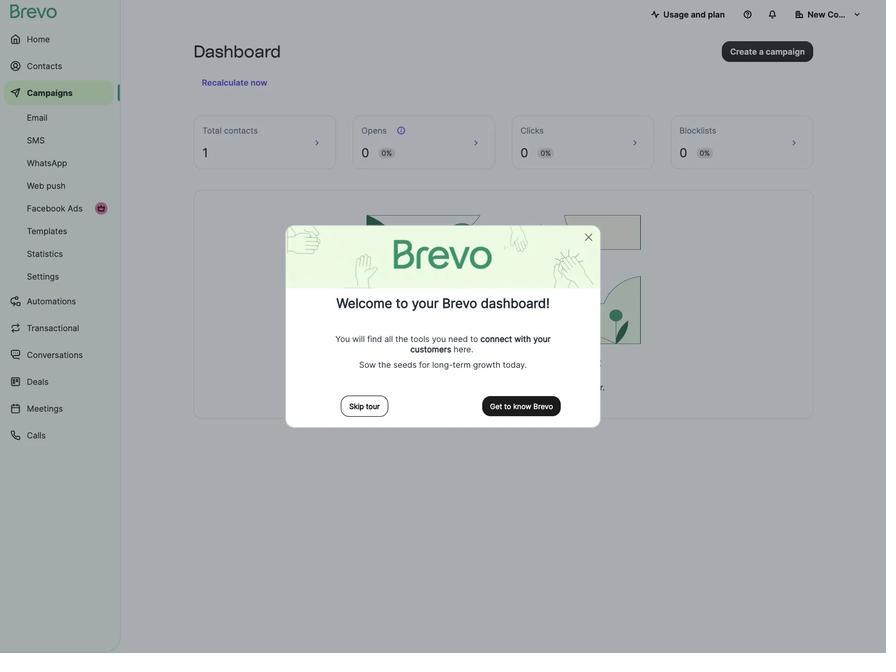Task type: locate. For each thing, give the bounding box(es) containing it.
opens
[[362, 125, 387, 136]]

1 0% from the left
[[382, 149, 392, 158]]

and
[[691, 9, 706, 20]]

3 0% from the left
[[700, 149, 710, 158]]

campaign right the create at the top right of page
[[766, 46, 805, 57]]

2 0 from the left
[[521, 146, 528, 161]]

automations
[[27, 296, 76, 307]]

3 0 from the left
[[680, 146, 687, 161]]

sms
[[27, 135, 45, 146]]

0 horizontal spatial 0
[[362, 146, 369, 161]]

create
[[730, 46, 757, 57]]

recalculate now
[[202, 77, 267, 88]]

now
[[251, 77, 267, 88]]

total contacts
[[202, 125, 258, 136]]

a right the create at the top right of page
[[759, 46, 764, 57]]

1 horizontal spatial 0
[[521, 146, 528, 161]]

top
[[542, 383, 555, 393]]

templates link
[[4, 221, 114, 242]]

contacts link
[[4, 54, 114, 78]]

campaigns link
[[4, 81, 114, 105]]

corner.
[[578, 383, 605, 393]]

campaigns
[[27, 88, 73, 98]]

0 down the clicks
[[521, 146, 528, 161]]

campaign
[[766, 46, 805, 57], [534, 357, 583, 369]]

0 for blocklists
[[680, 146, 687, 161]]

in
[[518, 383, 525, 393]]

recalculate now button
[[198, 74, 272, 91]]

create a campaign button
[[722, 41, 813, 62]]

deals link
[[4, 370, 114, 395]]

0% down the clicks
[[541, 149, 551, 158]]

web
[[27, 181, 44, 191]]

0 vertical spatial a
[[759, 46, 764, 57]]

a right "create
[[467, 383, 472, 393]]

0%
[[382, 149, 392, 158], [541, 149, 551, 158], [700, 149, 710, 158]]

you have not created any campaign yet
[[406, 357, 601, 369]]

2 horizontal spatial 0%
[[700, 149, 710, 158]]

automations link
[[4, 289, 114, 314]]

campaign up "right"
[[534, 357, 583, 369]]

1 vertical spatial campaign
[[534, 357, 583, 369]]

1 vertical spatial a
[[467, 383, 472, 393]]

2 0% from the left
[[541, 149, 551, 158]]

push
[[47, 181, 66, 191]]

1 horizontal spatial a
[[759, 46, 764, 57]]

0
[[362, 146, 369, 161], [521, 146, 528, 161], [680, 146, 687, 161]]

deals
[[27, 377, 49, 387]]

the
[[527, 383, 540, 393]]

1 horizontal spatial campaign
[[766, 46, 805, 57]]

2 horizontal spatial 0
[[680, 146, 687, 161]]

1 horizontal spatial 0%
[[541, 149, 551, 158]]

create a campaign
[[730, 46, 805, 57]]

facebook ads link
[[4, 198, 114, 219]]

right
[[558, 383, 575, 393]]

0% down blocklists
[[700, 149, 710, 158]]

contacts
[[224, 125, 258, 136]]

meetings link
[[4, 397, 114, 421]]

0 horizontal spatial 0%
[[382, 149, 392, 158]]

0 horizontal spatial campaign
[[534, 357, 583, 369]]

on
[[423, 383, 433, 393]]

0 vertical spatial campaign
[[766, 46, 805, 57]]

0% down opens
[[382, 149, 392, 158]]

transactional
[[27, 323, 79, 334]]

home
[[27, 34, 50, 44]]

a
[[759, 46, 764, 57], [467, 383, 472, 393]]

0 down blocklists
[[680, 146, 687, 161]]

usage and plan
[[663, 9, 725, 20]]

0 down opens
[[362, 146, 369, 161]]

1 0 from the left
[[362, 146, 369, 161]]



Task type: vqa. For each thing, say whether or not it's contained in the screenshot.
the leftmost the be
no



Task type: describe. For each thing, give the bounding box(es) containing it.
blocklists
[[680, 125, 716, 136]]

0% for clicks
[[541, 149, 551, 158]]

usage and plan button
[[643, 4, 733, 25]]

templates
[[27, 226, 67, 237]]

conversations
[[27, 350, 83, 360]]

conversations link
[[4, 343, 114, 368]]

home link
[[4, 27, 114, 52]]

web push link
[[4, 176, 114, 196]]

settings
[[27, 272, 59, 282]]

settings link
[[4, 266, 114, 287]]

you
[[406, 357, 424, 369]]

facebook
[[27, 203, 65, 214]]

any
[[513, 357, 531, 369]]

statistics link
[[4, 244, 114, 264]]

click on "create a campaign" in the top right corner.
[[402, 383, 605, 393]]

contacts
[[27, 61, 62, 71]]

have
[[427, 357, 451, 369]]

transactional link
[[4, 316, 114, 341]]

campaign"
[[474, 383, 516, 393]]

calls link
[[4, 423, 114, 448]]

recalculate
[[202, 77, 248, 88]]

email
[[27, 113, 48, 123]]

1
[[202, 146, 208, 161]]

not
[[453, 357, 470, 369]]

left___rvooi image
[[97, 205, 105, 213]]

new company
[[808, 9, 866, 20]]

whatsapp link
[[4, 153, 114, 174]]

statistics
[[27, 249, 63, 259]]

new company button
[[787, 4, 870, 25]]

facebook ads
[[27, 203, 83, 214]]

0% for blocklists
[[700, 149, 710, 158]]

created
[[473, 357, 511, 369]]

total
[[202, 125, 222, 136]]

email link
[[4, 107, 114, 128]]

yet
[[586, 357, 601, 369]]

whatsapp
[[27, 158, 67, 168]]

meetings
[[27, 404, 63, 414]]

click
[[402, 383, 421, 393]]

ads
[[68, 203, 83, 214]]

0 for clicks
[[521, 146, 528, 161]]

calls
[[27, 431, 46, 441]]

"create
[[436, 383, 465, 393]]

company
[[828, 9, 866, 20]]

usage
[[663, 9, 689, 20]]

0 horizontal spatial a
[[467, 383, 472, 393]]

a inside button
[[759, 46, 764, 57]]

sms link
[[4, 130, 114, 151]]

plan
[[708, 9, 725, 20]]

clicks
[[521, 125, 544, 136]]

dashboard
[[194, 42, 281, 61]]

new
[[808, 9, 826, 20]]

web push
[[27, 181, 66, 191]]

campaign inside button
[[766, 46, 805, 57]]



